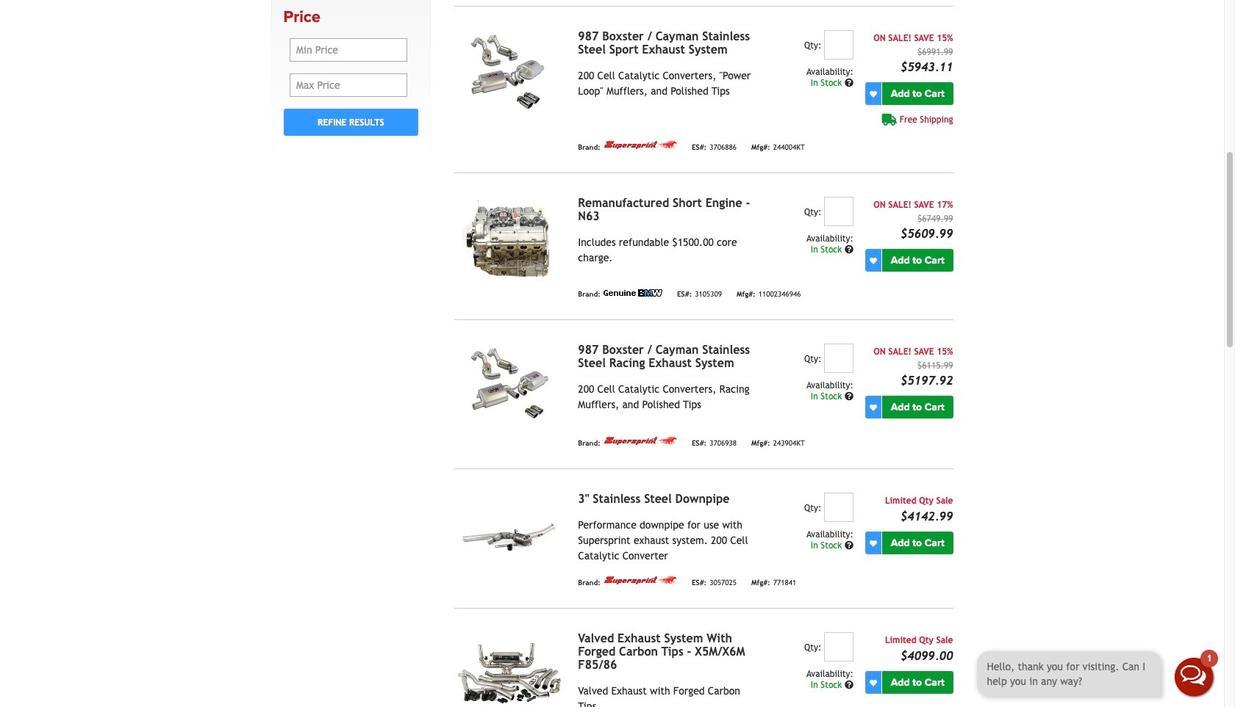 Task type: locate. For each thing, give the bounding box(es) containing it.
3 supersprint - corporate logo image from the top
[[604, 577, 677, 586]]

1 vertical spatial add to wish list image
[[870, 680, 877, 687]]

0 vertical spatial add to wish list image
[[870, 90, 877, 98]]

3 question circle image from the top
[[845, 393, 854, 402]]

4 question circle image from the top
[[845, 542, 854, 551]]

2 add to wish list image from the top
[[870, 680, 877, 687]]

add to wish list image for "es#3105309 - 11002346946 - remanufactured short engine - n63 - includes refundable $1500.00 core charge. - genuine bmw - bmw" image
[[870, 257, 877, 264]]

add to wish list image for es#3057025 - 771841 - 3" stainless steel downpipe - performance downpipe for use with supersprint exhaust system. 200 cell catalytic converter - supersprint - audi image
[[870, 540, 877, 547]]

2 vertical spatial supersprint - corporate logo image
[[604, 577, 677, 586]]

question circle image
[[845, 79, 854, 88], [845, 246, 854, 255], [845, 393, 854, 402], [845, 542, 854, 551]]

Max Price number field
[[290, 74, 407, 97]]

es#3706886 - 244004kt - 987 boxster / cayman stainless steel sport exhaust system - 200 cell catalytic converters, "power loop" mufflers, and polished tips - supersprint - porsche image
[[455, 30, 566, 114]]

1 supersprint - corporate logo image from the top
[[604, 141, 677, 150]]

2 vertical spatial add to wish list image
[[870, 540, 877, 547]]

2 add to wish list image from the top
[[870, 404, 877, 411]]

0 vertical spatial supersprint - corporate logo image
[[604, 141, 677, 150]]

supersprint - corporate logo image for es#3706938 - 243904kt - 987 boxster / cayman stainless steel racing exhaust system - 200 cell catalytic converters, racing mufflers, and polished tips - supersprint - porsche image
[[604, 437, 677, 446]]

Min Price number field
[[290, 38, 407, 62]]

question circle image for first add to wish list icon from the top
[[845, 79, 854, 88]]

0 vertical spatial add to wish list image
[[870, 257, 877, 264]]

1 question circle image from the top
[[845, 79, 854, 88]]

es#4361463 - x5mx6mvalvedpfc - valved exhaust system with forged carbon tips - x5m/x6m f85/86 - valved exhaust with forged carbon tips - valvetronic designs - bmw image
[[455, 633, 566, 708]]

1 vertical spatial supersprint - corporate logo image
[[604, 437, 677, 446]]

2 question circle image from the top
[[845, 246, 854, 255]]

supersprint - corporate logo image
[[604, 141, 677, 150], [604, 437, 677, 446], [604, 577, 677, 586]]

add to wish list image
[[870, 257, 877, 264], [870, 404, 877, 411], [870, 540, 877, 547]]

add to wish list image
[[870, 90, 877, 98], [870, 680, 877, 687]]

question circle image for add to wish list image for es#3706938 - 243904kt - 987 boxster / cayman stainless steel racing exhaust system - 200 cell catalytic converters, racing mufflers, and polished tips - supersprint - porsche image
[[845, 393, 854, 402]]

3 add to wish list image from the top
[[870, 540, 877, 547]]

2 supersprint - corporate logo image from the top
[[604, 437, 677, 446]]

1 add to wish list image from the top
[[870, 257, 877, 264]]

1 vertical spatial add to wish list image
[[870, 404, 877, 411]]

None number field
[[824, 30, 854, 60], [824, 197, 854, 227], [824, 344, 854, 374], [824, 493, 854, 523], [824, 633, 854, 663], [824, 30, 854, 60], [824, 197, 854, 227], [824, 344, 854, 374], [824, 493, 854, 523], [824, 633, 854, 663]]



Task type: vqa. For each thing, say whether or not it's contained in the screenshot.
comments icon to the bottom
no



Task type: describe. For each thing, give the bounding box(es) containing it.
es#3105309 - 11002346946 - remanufactured short engine - n63 - includes refundable $1500.00 core charge. - genuine bmw - bmw image
[[455, 197, 566, 281]]

question circle image for add to wish list image corresponding to "es#3105309 - 11002346946 - remanufactured short engine - n63 - includes refundable $1500.00 core charge. - genuine bmw - bmw" image
[[845, 246, 854, 255]]

1 add to wish list image from the top
[[870, 90, 877, 98]]

es#3706938 - 243904kt - 987 boxster / cayman stainless steel racing exhaust system - 200 cell catalytic converters, racing mufflers, and polished tips - supersprint - porsche image
[[455, 344, 566, 428]]

genuine bmw - corporate logo image
[[604, 290, 662, 297]]

supersprint - corporate logo image for es#3057025 - 771841 - 3" stainless steel downpipe - performance downpipe for use with supersprint exhaust system. 200 cell catalytic converter - supersprint - audi image
[[604, 577, 677, 586]]

question circle image
[[845, 682, 854, 690]]

add to wish list image for es#3706938 - 243904kt - 987 boxster / cayman stainless steel racing exhaust system - 200 cell catalytic converters, racing mufflers, and polished tips - supersprint - porsche image
[[870, 404, 877, 411]]

es#3057025 - 771841 - 3" stainless steel downpipe - performance downpipe for use with supersprint exhaust system. 200 cell catalytic converter - supersprint - audi image
[[455, 493, 566, 577]]

supersprint - corporate logo image for es#3706886 - 244004kt - 987 boxster / cayman stainless steel sport exhaust system - 200 cell catalytic converters, "power loop" mufflers, and polished tips - supersprint - porsche image
[[604, 141, 677, 150]]

question circle image for add to wish list image related to es#3057025 - 771841 - 3" stainless steel downpipe - performance downpipe for use with supersprint exhaust system. 200 cell catalytic converter - supersprint - audi image
[[845, 542, 854, 551]]



